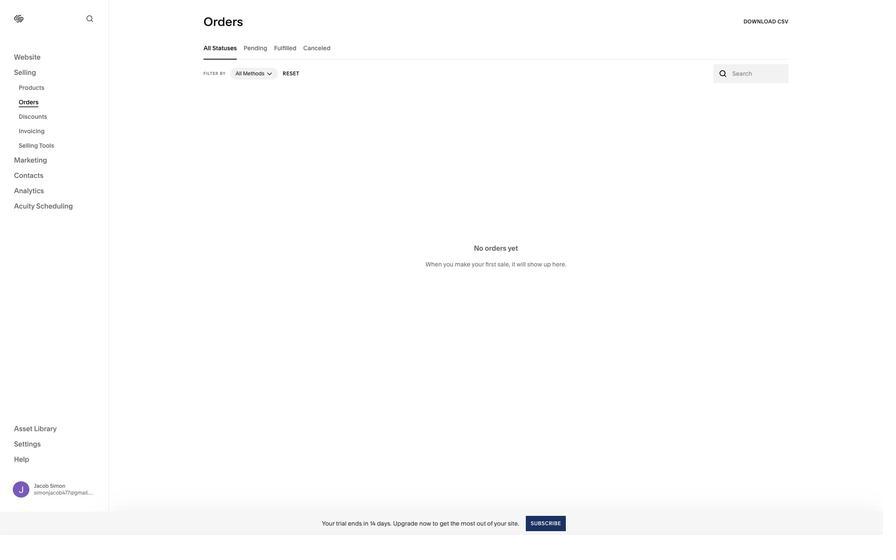 Task type: describe. For each thing, give the bounding box(es) containing it.
by
[[220, 71, 226, 76]]

simon
[[50, 483, 65, 490]]

selling link
[[14, 68, 95, 78]]

in
[[364, 520, 369, 528]]

get
[[440, 520, 449, 528]]

analytics
[[14, 187, 44, 195]]

contacts
[[14, 171, 43, 180]]

14
[[370, 520, 376, 528]]

discounts link
[[19, 110, 99, 124]]

fulfilled
[[274, 44, 297, 52]]

simonjacob477@gmail.com
[[34, 490, 100, 496]]

download csv button
[[744, 14, 789, 29]]

now
[[420, 520, 432, 528]]

reset button
[[283, 66, 300, 81]]

1 vertical spatial orders
[[19, 98, 39, 106]]

your
[[322, 520, 335, 528]]

reset
[[283, 70, 300, 77]]

selling tools
[[19, 142, 54, 150]]

make
[[455, 261, 471, 269]]

invoicing link
[[19, 124, 99, 139]]

ends
[[348, 520, 362, 528]]

most
[[461, 520, 476, 528]]

acuity
[[14, 202, 35, 211]]

fulfilled button
[[274, 36, 297, 60]]

0 vertical spatial orders
[[204, 14, 243, 29]]

yet
[[508, 244, 519, 253]]

products link
[[19, 81, 99, 95]]

days.
[[377, 520, 392, 528]]

jacob
[[34, 483, 49, 490]]

sale,
[[498, 261, 511, 269]]

subscribe
[[531, 521, 562, 527]]

asset library link
[[14, 424, 95, 435]]

trial
[[336, 520, 347, 528]]

the
[[451, 520, 460, 528]]

site.
[[508, 520, 520, 528]]

csv
[[778, 18, 789, 25]]

download
[[744, 18, 777, 25]]

all statuses
[[204, 44, 237, 52]]

no orders yet
[[474, 244, 519, 253]]

orders
[[485, 244, 507, 253]]

marketing
[[14, 156, 47, 165]]

download csv
[[744, 18, 789, 25]]

first
[[486, 261, 497, 269]]

canceled
[[304, 44, 331, 52]]

upgrade
[[393, 520, 418, 528]]

subscribe button
[[527, 516, 566, 532]]

settings link
[[14, 440, 95, 450]]

invoicing
[[19, 127, 45, 135]]

1 vertical spatial your
[[495, 520, 507, 528]]

all for all methods
[[236, 70, 242, 77]]

will
[[517, 261, 526, 269]]

filter
[[204, 71, 219, 76]]

when you make your first sale, it will show up here.
[[426, 261, 567, 269]]

out
[[477, 520, 486, 528]]

pending button
[[244, 36, 268, 60]]

it
[[512, 261, 516, 269]]



Task type: vqa. For each thing, say whether or not it's contained in the screenshot.
Try
no



Task type: locate. For each thing, give the bounding box(es) containing it.
all left methods on the top left of the page
[[236, 70, 242, 77]]

acuity scheduling link
[[14, 202, 95, 212]]

asset
[[14, 425, 32, 433]]

all for all statuses
[[204, 44, 211, 52]]

here.
[[553, 261, 567, 269]]

canceled button
[[304, 36, 331, 60]]

discounts
[[19, 113, 47, 121]]

tab list
[[204, 36, 789, 60]]

0 vertical spatial all
[[204, 44, 211, 52]]

acuity scheduling
[[14, 202, 73, 211]]

0 vertical spatial your
[[472, 261, 485, 269]]

selling down website
[[14, 68, 36, 77]]

analytics link
[[14, 186, 95, 196]]

0 horizontal spatial orders
[[19, 98, 39, 106]]

tab list containing all statuses
[[204, 36, 789, 60]]

help link
[[14, 455, 29, 464]]

all methods
[[236, 70, 265, 77]]

1 horizontal spatial orders
[[204, 14, 243, 29]]

your right of
[[495, 520, 507, 528]]

methods
[[243, 70, 265, 77]]

orders link
[[19, 95, 99, 110]]

up
[[544, 261, 552, 269]]

your trial ends in 14 days. upgrade now to get the most out of your site.
[[322, 520, 520, 528]]

when
[[426, 261, 442, 269]]

website
[[14, 53, 41, 61]]

0 horizontal spatial your
[[472, 261, 485, 269]]

show
[[528, 261, 543, 269]]

selling
[[14, 68, 36, 77], [19, 142, 38, 150]]

tools
[[39, 142, 54, 150]]

orders up statuses
[[204, 14, 243, 29]]

no
[[474, 244, 484, 253]]

orders down products
[[19, 98, 39, 106]]

all methods button
[[231, 68, 278, 80]]

filter by
[[204, 71, 226, 76]]

products
[[19, 84, 44, 92]]

Search field
[[733, 69, 785, 78]]

your left first
[[472, 261, 485, 269]]

all statuses button
[[204, 36, 237, 60]]

jacob simon simonjacob477@gmail.com
[[34, 483, 100, 496]]

contacts link
[[14, 171, 95, 181]]

pending
[[244, 44, 268, 52]]

you
[[444, 261, 454, 269]]

statuses
[[213, 44, 237, 52]]

orders
[[204, 14, 243, 29], [19, 98, 39, 106]]

settings
[[14, 440, 41, 449]]

selling for selling
[[14, 68, 36, 77]]

0 vertical spatial selling
[[14, 68, 36, 77]]

0 horizontal spatial all
[[204, 44, 211, 52]]

1 vertical spatial selling
[[19, 142, 38, 150]]

1 horizontal spatial all
[[236, 70, 242, 77]]

selling tools link
[[19, 139, 99, 153]]

all
[[204, 44, 211, 52], [236, 70, 242, 77]]

selling up the marketing
[[19, 142, 38, 150]]

scheduling
[[36, 202, 73, 211]]

1 vertical spatial all
[[236, 70, 242, 77]]

your
[[472, 261, 485, 269], [495, 520, 507, 528]]

to
[[433, 520, 439, 528]]

marketing link
[[14, 156, 95, 166]]

library
[[34, 425, 57, 433]]

website link
[[14, 52, 95, 63]]

asset library
[[14, 425, 57, 433]]

all left statuses
[[204, 44, 211, 52]]

selling for selling tools
[[19, 142, 38, 150]]

1 horizontal spatial your
[[495, 520, 507, 528]]

help
[[14, 455, 29, 464]]

of
[[488, 520, 493, 528]]



